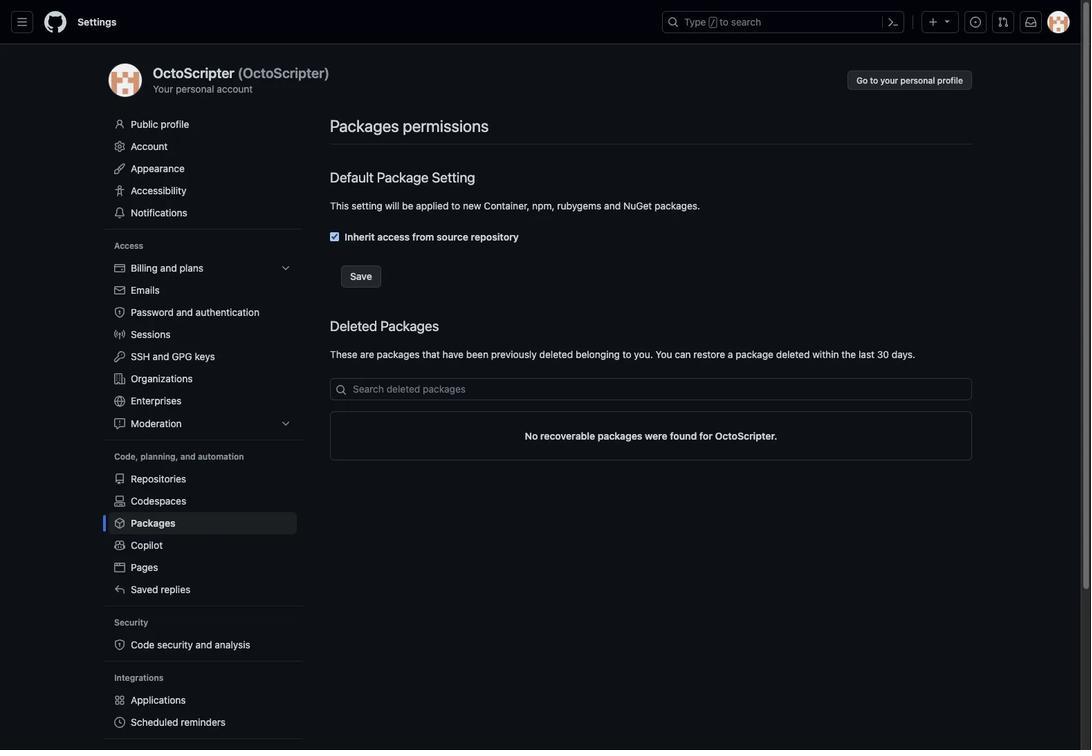 Task type: vqa. For each thing, say whether or not it's contained in the screenshot.
1st the shield lock image from the bottom
yes



Task type: locate. For each thing, give the bounding box(es) containing it.
profile inside go to your personal profile link
[[937, 75, 963, 85]]

setting
[[352, 200, 382, 211]]

saved replies
[[131, 584, 190, 596]]

access list
[[109, 257, 297, 435]]

automation
[[198, 452, 244, 462]]

2 vertical spatial packages
[[131, 518, 176, 529]]

to inside go to your personal profile link
[[870, 75, 878, 85]]

moderation
[[131, 418, 182, 430]]

personal inside octoscripter (octoscripter) your personal account
[[176, 83, 214, 94]]

deleted left belonging
[[539, 349, 573, 360]]

30
[[877, 349, 889, 360]]

shield lock image
[[114, 640, 125, 651]]

restore
[[694, 349, 725, 360]]

0 vertical spatial profile
[[937, 75, 963, 85]]

password and authentication link
[[109, 302, 297, 324]]

reminders
[[181, 717, 226, 729]]

mail image
[[114, 285, 125, 296]]

notifications image
[[1025, 17, 1037, 28]]

1 deleted from the left
[[539, 349, 573, 360]]

0 vertical spatial packages
[[377, 349, 420, 360]]

1 horizontal spatial packages
[[598, 430, 642, 442]]

broadcast image
[[114, 329, 125, 340]]

organization image
[[114, 374, 125, 385]]

to right go
[[870, 75, 878, 85]]

1 vertical spatial profile
[[161, 119, 189, 130]]

octoscripter (octoscripter) your personal account
[[153, 65, 330, 94]]

and inside dropdown button
[[160, 263, 177, 274]]

billing
[[131, 263, 158, 274]]

packages up that
[[381, 318, 439, 334]]

packages.
[[655, 200, 700, 211]]

packages for packages permissions
[[330, 116, 399, 136]]

codespaces link
[[109, 491, 297, 513]]

emails link
[[109, 280, 297, 302]]

0 horizontal spatial deleted
[[539, 349, 573, 360]]

nuget
[[623, 200, 652, 211]]

profile
[[937, 75, 963, 85], [161, 119, 189, 130]]

repositories link
[[109, 468, 297, 491]]

new
[[463, 200, 481, 211]]

code, planning, and automation
[[114, 452, 244, 462]]

saved
[[131, 584, 158, 596]]

you
[[656, 349, 672, 360]]

bell image
[[114, 208, 125, 219]]

packages down the codespaces
[[131, 518, 176, 529]]

belonging
[[576, 349, 620, 360]]

setting
[[432, 169, 475, 185]]

accessibility image
[[114, 185, 125, 197]]

previously
[[491, 349, 537, 360]]

go to your personal profile
[[857, 75, 963, 85]]

1 horizontal spatial deleted
[[776, 349, 810, 360]]

packages up default
[[330, 116, 399, 136]]

been
[[466, 349, 489, 360]]

the
[[842, 349, 856, 360]]

go to your personal profile link
[[848, 71, 972, 90]]

packages right are
[[377, 349, 420, 360]]

personal for (octoscripter)
[[176, 83, 214, 94]]

profile down triangle down 'image'
[[937, 75, 963, 85]]

permissions
[[403, 116, 489, 136]]

accessibility link
[[109, 180, 297, 202]]

personal down "octoscripter"
[[176, 83, 214, 94]]

packages inside code, planning, and automation list
[[131, 518, 176, 529]]

codespaces
[[131, 496, 186, 507]]

2 deleted from the left
[[776, 349, 810, 360]]

npm,
[[532, 200, 555, 211]]

personal inside go to your personal profile link
[[901, 75, 935, 85]]

inherit access from source repository
[[345, 231, 519, 243]]

sessions link
[[109, 324, 297, 346]]

enterprises
[[131, 395, 181, 407]]

days.
[[892, 349, 916, 360]]

1 horizontal spatial personal
[[901, 75, 935, 85]]

profile right public at the top
[[161, 119, 189, 130]]

save button
[[341, 266, 381, 288]]

and left the analysis
[[195, 640, 212, 651]]

have
[[443, 349, 464, 360]]

paintbrush image
[[114, 163, 125, 174]]

go
[[857, 75, 868, 85]]

billing and plans button
[[109, 257, 297, 280]]

public profile link
[[109, 113, 297, 136]]

shield lock image
[[114, 307, 125, 318]]

source
[[437, 231, 468, 243]]

found
[[670, 430, 697, 442]]

deleted left within
[[776, 349, 810, 360]]

last
[[859, 349, 875, 360]]

and left "plans"
[[160, 263, 177, 274]]

scheduled reminders link
[[109, 712, 297, 734]]

analysis
[[215, 640, 250, 651]]

git pull request image
[[998, 17, 1009, 28]]

to right /
[[720, 16, 729, 28]]

deleted
[[539, 349, 573, 360], [776, 349, 810, 360]]

and down emails link
[[176, 307, 193, 318]]

emails
[[131, 285, 160, 296]]

access
[[377, 231, 410, 243]]

gpg
[[172, 351, 192, 363]]

replies
[[161, 584, 190, 596]]

packages permissions
[[330, 116, 489, 136]]

search image
[[336, 385, 347, 396]]

ssh and gpg keys link
[[109, 346, 297, 368]]

settings link
[[72, 11, 122, 33]]

0 horizontal spatial profile
[[161, 119, 189, 130]]

0 vertical spatial packages
[[330, 116, 399, 136]]

@octoscripter image
[[109, 64, 142, 97]]

are
[[360, 349, 374, 360]]

0 horizontal spatial packages
[[377, 349, 420, 360]]

account
[[217, 83, 253, 94]]

packages left were
[[598, 430, 642, 442]]

that
[[422, 349, 440, 360]]

packages link
[[109, 513, 297, 535]]

and
[[604, 200, 621, 211], [160, 263, 177, 274], [176, 307, 193, 318], [153, 351, 169, 363], [180, 452, 196, 462], [195, 640, 212, 651]]

code security and analysis
[[131, 640, 250, 651]]

homepage image
[[44, 11, 66, 33]]

account link
[[109, 136, 297, 158]]

security
[[157, 640, 193, 651]]

security
[[114, 618, 148, 628]]

apps image
[[114, 695, 125, 706]]

1 vertical spatial packages
[[598, 430, 642, 442]]

moderation button
[[109, 413, 297, 435]]

1 horizontal spatial profile
[[937, 75, 963, 85]]

None checkbox
[[330, 232, 339, 241]]

packages
[[377, 349, 420, 360], [598, 430, 642, 442]]

and right the ssh
[[153, 351, 169, 363]]

this
[[330, 200, 349, 211]]

no
[[525, 430, 538, 442]]

0 horizontal spatial personal
[[176, 83, 214, 94]]

personal right the your
[[901, 75, 935, 85]]



Task type: describe. For each thing, give the bounding box(es) containing it.
to left you.
[[623, 349, 632, 360]]

your
[[880, 75, 898, 85]]

be
[[402, 200, 413, 211]]

were
[[645, 430, 668, 442]]

enterprises link
[[109, 390, 297, 413]]

deleted packages
[[330, 318, 439, 334]]

your
[[153, 83, 173, 94]]

code
[[131, 640, 155, 651]]

issue opened image
[[970, 17, 981, 28]]

pages link
[[109, 557, 297, 579]]

inherit
[[345, 231, 375, 243]]

profile inside public profile link
[[161, 119, 189, 130]]

plans
[[180, 263, 203, 274]]

and up repositories "link"
[[180, 452, 196, 462]]

applications link
[[109, 690, 297, 712]]

authentication
[[196, 307, 259, 318]]

planning,
[[140, 452, 178, 462]]

these
[[330, 349, 358, 360]]

from
[[412, 231, 434, 243]]

and left nuget
[[604, 200, 621, 211]]

key image
[[114, 352, 125, 363]]

copilot link
[[109, 535, 297, 557]]

packages for recoverable
[[598, 430, 642, 442]]

account
[[131, 141, 168, 152]]

scheduled
[[131, 717, 178, 729]]

codespaces image
[[114, 496, 125, 507]]

within
[[812, 349, 839, 360]]

repo image
[[114, 474, 125, 485]]

packages for packages
[[131, 518, 176, 529]]

to left new
[[451, 200, 460, 211]]

triangle down image
[[942, 16, 953, 27]]

container,
[[484, 200, 530, 211]]

applications
[[131, 695, 186, 706]]

no recoverable packages were found for octoscripter.
[[525, 430, 777, 442]]

public profile
[[131, 119, 189, 130]]

code,
[[114, 452, 138, 462]]

copilot
[[131, 540, 163, 551]]

code, planning, and automation list
[[109, 468, 297, 601]]

accessibility
[[131, 185, 186, 197]]

recoverable
[[540, 430, 595, 442]]

access
[[114, 241, 143, 251]]

copilot image
[[114, 540, 125, 551]]

integrations list
[[109, 690, 297, 734]]

person image
[[114, 119, 125, 130]]

pages
[[131, 562, 158, 574]]

type / to search
[[684, 16, 761, 28]]

search
[[731, 16, 761, 28]]

organizations
[[131, 373, 193, 385]]

will
[[385, 200, 399, 211]]

reply image
[[114, 585, 125, 596]]

billing and plans
[[131, 263, 203, 274]]

globe image
[[114, 396, 125, 407]]

Search deleted packages text field
[[330, 378, 972, 401]]

ssh and gpg keys
[[131, 351, 215, 363]]

notifications link
[[109, 202, 297, 224]]

repository
[[471, 231, 519, 243]]

gear image
[[114, 141, 125, 152]]

a
[[728, 349, 733, 360]]

appearance
[[131, 163, 185, 174]]

type
[[684, 16, 706, 28]]

save
[[350, 271, 372, 282]]

clock image
[[114, 718, 125, 729]]

command palette image
[[888, 17, 899, 28]]

browser image
[[114, 563, 125, 574]]

keys
[[195, 351, 215, 363]]

ssh
[[131, 351, 150, 363]]

default
[[330, 169, 374, 185]]

package image
[[114, 518, 125, 529]]

you.
[[634, 349, 653, 360]]

this setting will be applied to new container, npm, rubygems and nuget packages.
[[330, 200, 700, 211]]

organizations link
[[109, 368, 297, 390]]

rubygems
[[557, 200, 602, 211]]

1 vertical spatial packages
[[381, 318, 439, 334]]

password and authentication
[[131, 307, 259, 318]]

/
[[710, 18, 715, 28]]

integrations
[[114, 674, 164, 683]]

package
[[736, 349, 774, 360]]

scheduled reminders
[[131, 717, 226, 729]]

personal for to
[[901, 75, 935, 85]]

sessions
[[131, 329, 171, 340]]

plus image
[[928, 17, 939, 28]]

can
[[675, 349, 691, 360]]

octoscripter.
[[715, 430, 777, 442]]

deleted
[[330, 318, 377, 334]]

packages for are
[[377, 349, 420, 360]]

code security and analysis link
[[109, 635, 297, 657]]

public
[[131, 119, 158, 130]]

password
[[131, 307, 174, 318]]

package
[[377, 169, 429, 185]]

applied
[[416, 200, 449, 211]]

saved replies link
[[109, 579, 297, 601]]

repositories
[[131, 474, 186, 485]]



